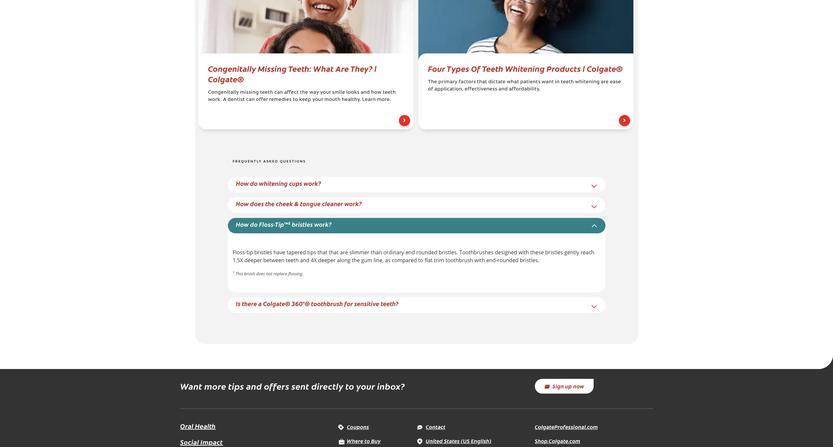 Task type: describe. For each thing, give the bounding box(es) containing it.
healthy.
[[342, 97, 361, 102]]

floss- inside the floss-tip bristles have tapered tips that that are slimmer than ordinary end rounded bristles. toothbrushes designed with these bristles gently reach 1.5x deeper between teeth and 4x deeper along the gum line, as compared to flat trim toothbrush with end-rounded bristles.
[[233, 249, 247, 257]]

more
[[204, 381, 226, 393]]

sign
[[553, 383, 564, 391]]

shop.colgate.com
[[535, 438, 580, 445]]

teeth?
[[381, 300, 399, 308]]

1 horizontal spatial that
[[329, 249, 339, 257]]

affect
[[284, 90, 299, 95]]

sent
[[291, 381, 309, 393]]

floss-tip bristles have tapered tips that that are slimmer than ordinary end rounded bristles. toothbrushes designed with these bristles gently reach 1.5x deeper between teeth and 4x deeper along the gum line, as compared to flat trim toothbrush with end-rounded bristles.
[[233, 249, 595, 264]]

between
[[263, 257, 285, 264]]

1 horizontal spatial bristles
[[292, 221, 313, 229]]

for
[[344, 300, 353, 308]]

how for how do whitening cups work?
[[236, 180, 249, 188]]

and inside congenitally missing teeth can affect the way your smile looks and how teeth work. a dentist can offer remedies to keep your mouth healthy. learn more.
[[361, 90, 370, 95]]

work.
[[208, 97, 222, 102]]

toothbrush inside the floss-tip bristles have tapered tips that that are slimmer than ordinary end rounded bristles. toothbrushes designed with these bristles gently reach 1.5x deeper between teeth and 4x deeper along the gum line, as compared to flat trim toothbrush with end-rounded bristles.
[[446, 257, 473, 264]]

are inside the floss-tip bristles have tapered tips that that are slimmer than ordinary end rounded bristles. toothbrushes designed with these bristles gently reach 1.5x deeper between teeth and 4x deeper along the gum line, as compared to flat trim toothbrush with end-rounded bristles.
[[340, 249, 348, 257]]

is there a colgate® 360°® toothbrush for sensitive teeth?
[[236, 300, 399, 308]]

is
[[236, 300, 241, 308]]

not
[[266, 271, 272, 277]]

of
[[428, 87, 433, 92]]

are
[[336, 63, 349, 74]]

affordability.
[[509, 87, 541, 92]]

smile
[[332, 90, 345, 95]]

rounded corner image
[[819, 355, 833, 370]]

of
[[471, 63, 481, 74]]

coupons
[[347, 424, 369, 431]]

a
[[258, 300, 262, 308]]

want
[[542, 80, 554, 85]]

do for whitening
[[250, 180, 258, 188]]

1 vertical spatial work?
[[345, 200, 362, 208]]

slimmer
[[349, 249, 369, 257]]

0 vertical spatial floss-
[[259, 221, 275, 229]]

ordinary
[[383, 249, 404, 257]]

as
[[385, 257, 391, 264]]

0 vertical spatial bristles.
[[439, 249, 458, 257]]

buy
[[371, 438, 381, 445]]

how do floss-tip™¹ bristles work?
[[236, 221, 332, 229]]

360°®
[[292, 300, 310, 308]]

this
[[236, 271, 243, 277]]

than
[[371, 249, 382, 257]]

how does the cheek & tongue cleaner work?
[[236, 200, 362, 208]]

to right 'directly'
[[346, 381, 354, 393]]

2 horizontal spatial bristles
[[545, 249, 563, 257]]

0 horizontal spatial can
[[246, 97, 255, 102]]

the primary factors that dictate what patients want in teeth whitening are ease of application, effectiveness and affordability.
[[428, 80, 621, 92]]

congenitally missing teeth: what are they? | colgate®
[[208, 63, 377, 84]]

end
[[406, 249, 415, 257]]

whitening
[[505, 63, 545, 74]]

are inside "the primary factors that dictate what patients want in teeth whitening are ease of application, effectiveness and affordability."
[[601, 80, 609, 85]]

application,
[[435, 87, 464, 92]]

how
[[371, 90, 382, 95]]

now
[[573, 383, 584, 391]]

united states (us english)
[[426, 438, 492, 445]]

flat
[[425, 257, 433, 264]]

tongue
[[300, 200, 321, 208]]

to inside the floss-tip bristles have tapered tips that that are slimmer than ordinary end rounded bristles. toothbrushes designed with these bristles gently reach 1.5x deeper between teeth and 4x deeper along the gum line, as compared to flat trim toothbrush with end-rounded bristles.
[[418, 257, 423, 264]]

what
[[313, 63, 334, 74]]

0 horizontal spatial whitening
[[259, 180, 288, 188]]

missing
[[258, 63, 287, 74]]

whitening inside "the primary factors that dictate what patients want in teeth whitening are ease of application, effectiveness and affordability."
[[575, 80, 600, 85]]

replace
[[273, 271, 287, 277]]

| for they?
[[375, 63, 377, 74]]

more.
[[377, 97, 391, 102]]

products
[[547, 63, 581, 74]]

teeth inside "the primary factors that dictate what patients want in teeth whitening are ease of application, effectiveness and affordability."
[[561, 80, 574, 85]]

tips inside the floss-tip bristles have tapered tips that that are slimmer than ordinary end rounded bristles. toothbrushes designed with these bristles gently reach 1.5x deeper between teeth and 4x deeper along the gum line, as compared to flat trim toothbrush with end-rounded bristles.
[[307, 249, 316, 257]]

questions
[[280, 160, 306, 164]]

where
[[347, 438, 363, 445]]

have
[[274, 249, 285, 257]]

dentist
[[228, 97, 245, 102]]

how for how do floss-tip™¹ bristles work?
[[236, 221, 249, 229]]

along
[[337, 257, 351, 264]]

and left offers
[[246, 381, 262, 393]]

they?
[[350, 63, 373, 74]]

to left buy on the left bottom of the page
[[365, 438, 370, 445]]

oral health
[[180, 422, 216, 431]]

teeth
[[482, 63, 503, 74]]

to inside congenitally missing teeth can affect the way your smile looks and how teeth work. a dentist can offer remedies to keep your mouth healthy. learn more.
[[293, 97, 298, 102]]

these
[[530, 249, 544, 257]]

congenitally missing teeth can affect the way your smile looks and how teeth work. a dentist can offer remedies to keep your mouth healthy. learn more.
[[208, 90, 396, 102]]

inbox?
[[377, 381, 405, 393]]

offers
[[264, 381, 289, 393]]

flossing.
[[288, 271, 304, 277]]

line,
[[374, 257, 384, 264]]

oral
[[180, 422, 193, 431]]

remedies
[[269, 97, 292, 102]]

oral health link
[[180, 422, 216, 431]]

up
[[565, 383, 572, 391]]

missing
[[240, 90, 259, 95]]

4x
[[311, 257, 317, 264]]

united
[[426, 438, 443, 445]]

0 vertical spatial your
[[320, 90, 331, 95]]

social impact link
[[180, 438, 223, 448]]

0 vertical spatial can
[[274, 90, 283, 95]]

gum
[[361, 257, 372, 264]]

teeth inside the floss-tip bristles have tapered tips that that are slimmer than ordinary end rounded bristles. toothbrushes designed with these bristles gently reach 1.5x deeper between teeth and 4x deeper along the gum line, as compared to flat trim toothbrush with end-rounded bristles.
[[286, 257, 299, 264]]

types
[[447, 63, 469, 74]]

| for products
[[583, 63, 585, 74]]



Task type: vqa. For each thing, say whether or not it's contained in the screenshot.
After inside the How Long Do You Have To Wear A Retainer After Your Braces ...
no



Task type: locate. For each thing, give the bounding box(es) containing it.
2 deeper from the left
[[318, 257, 336, 264]]

tips
[[307, 249, 316, 257], [228, 381, 244, 393]]

1 horizontal spatial are
[[601, 80, 609, 85]]

tips up 4x
[[307, 249, 316, 257]]

your down way
[[312, 97, 323, 102]]

and up learn
[[361, 90, 370, 95]]

colgateprofessional.com
[[535, 424, 598, 431]]

your
[[320, 90, 331, 95], [312, 97, 323, 102], [356, 381, 375, 393]]

colgateprofessional.com link
[[535, 424, 598, 431]]

1.5x
[[233, 257, 243, 264]]

trim
[[434, 257, 444, 264]]

colgate® for congenitally missing teeth: what are they? | colgate®
[[208, 74, 244, 84]]

coupons link
[[338, 424, 369, 431]]

1 vertical spatial does
[[256, 271, 265, 277]]

dictate
[[488, 80, 506, 85]]

congenitally for congenitally missing teeth can affect the way your smile looks and how teeth work. a dentist can offer remedies to keep your mouth healthy. learn more.
[[208, 90, 239, 95]]

colgate® right a at the bottom
[[263, 300, 290, 308]]

the up the keep
[[300, 90, 308, 95]]

1 deeper from the left
[[245, 257, 262, 264]]

deeper down the 'tip'
[[245, 257, 262, 264]]

teeth up more.
[[383, 90, 396, 95]]

1 vertical spatial toothbrush
[[311, 300, 343, 308]]

0 vertical spatial tips
[[307, 249, 316, 257]]

0 horizontal spatial deeper
[[245, 257, 262, 264]]

primary
[[438, 80, 458, 85]]

1 horizontal spatial the
[[300, 90, 308, 95]]

0 horizontal spatial that
[[318, 249, 327, 257]]

| right "they?"
[[375, 63, 377, 74]]

1 vertical spatial how
[[236, 200, 249, 208]]

1 how from the top
[[236, 180, 249, 188]]

1 horizontal spatial with
[[519, 249, 529, 257]]

0 vertical spatial work?
[[304, 180, 321, 188]]

a
[[223, 97, 226, 102]]

bristles right tip™¹
[[292, 221, 313, 229]]

how for how does the cheek & tongue cleaner work?
[[236, 200, 249, 208]]

and left 4x
[[300, 257, 309, 264]]

1 vertical spatial do
[[250, 221, 258, 229]]

0 vertical spatial whitening
[[575, 80, 600, 85]]

1 horizontal spatial colgate®
[[263, 300, 290, 308]]

1 horizontal spatial toothbrush
[[446, 257, 473, 264]]

1 horizontal spatial floss-
[[259, 221, 275, 229]]

what
[[507, 80, 519, 85]]

tip
[[247, 249, 253, 257]]

ease
[[610, 80, 621, 85]]

in
[[555, 80, 560, 85]]

teeth right in
[[561, 80, 574, 85]]

four
[[428, 63, 445, 74]]

frequently
[[233, 160, 262, 164]]

1 horizontal spatial whitening
[[575, 80, 600, 85]]

0 horizontal spatial with
[[475, 257, 485, 264]]

1 | from the left
[[375, 63, 377, 74]]

1 do from the top
[[250, 180, 258, 188]]

deeper
[[245, 257, 262, 264], [318, 257, 336, 264]]

want more tips and offers sent directly to your inbox?
[[180, 381, 405, 393]]

can down missing at left
[[246, 97, 255, 102]]

the left cheek
[[265, 200, 275, 208]]

the
[[428, 80, 437, 85]]

2 horizontal spatial colgate®
[[587, 63, 623, 74]]

1 vertical spatial floss-
[[233, 249, 247, 257]]

bristles. up trim at the right bottom of the page
[[439, 249, 458, 257]]

| right products
[[583, 63, 585, 74]]

colgate® for four types of teeth whitening products | colgate®
[[587, 63, 623, 74]]

2 | from the left
[[583, 63, 585, 74]]

does inside '1 this brush does not replace flossing.'
[[256, 271, 265, 277]]

deeper right 4x
[[318, 257, 336, 264]]

patients
[[520, 80, 541, 85]]

with left these
[[519, 249, 529, 257]]

congenitally inside congenitally missing teeth can affect the way your smile looks and how teeth work. a dentist can offer remedies to keep your mouth healthy. learn more.
[[208, 90, 239, 95]]

congenitally up a
[[208, 90, 239, 95]]

1 vertical spatial can
[[246, 97, 255, 102]]

3 how from the top
[[236, 221, 249, 229]]

toothbrush left for
[[311, 300, 343, 308]]

bristles right these
[[545, 249, 563, 257]]

keep
[[299, 97, 311, 102]]

floss- up have
[[259, 221, 275, 229]]

teeth
[[561, 80, 574, 85], [260, 90, 273, 95], [383, 90, 396, 95], [286, 257, 299, 264]]

0 horizontal spatial bristles
[[254, 249, 272, 257]]

1
[[233, 271, 234, 275]]

1 vertical spatial your
[[312, 97, 323, 102]]

to down affect
[[293, 97, 298, 102]]

1 horizontal spatial bristles.
[[520, 257, 539, 264]]

2 vertical spatial how
[[236, 221, 249, 229]]

0 horizontal spatial bristles.
[[439, 249, 458, 257]]

colgate® up ease
[[587, 63, 623, 74]]

bristles.
[[439, 249, 458, 257], [520, 257, 539, 264]]

1 vertical spatial whitening
[[259, 180, 288, 188]]

factors
[[459, 80, 476, 85]]

bristles. down these
[[520, 257, 539, 264]]

does
[[250, 200, 264, 208], [256, 271, 265, 277]]

four types of teeth whitening products | colgate®
[[428, 63, 623, 74]]

bristles up the between
[[254, 249, 272, 257]]

1 vertical spatial bristles.
[[520, 257, 539, 264]]

colgate® inside the congenitally missing teeth: what are they? | colgate®
[[208, 74, 244, 84]]

0 vertical spatial rounded
[[416, 249, 438, 257]]

the inside the floss-tip bristles have tapered tips that that are slimmer than ordinary end rounded bristles. toothbrushes designed with these bristles gently reach 1.5x deeper between teeth and 4x deeper along the gum line, as compared to flat trim toothbrush with end-rounded bristles.
[[352, 257, 360, 264]]

how do whitening cups work? button
[[236, 180, 321, 188]]

do down 'frequently'
[[250, 180, 258, 188]]

whitening down products
[[575, 80, 600, 85]]

and inside "the primary factors that dictate what patients want in teeth whitening are ease of application, effectiveness and affordability."
[[499, 87, 508, 92]]

0 horizontal spatial toothbrush
[[311, 300, 343, 308]]

congenitally
[[208, 63, 256, 74], [208, 90, 239, 95]]

2 vertical spatial work?
[[314, 221, 332, 229]]

learn
[[362, 97, 376, 102]]

social
[[180, 439, 199, 447]]

your up mouth
[[320, 90, 331, 95]]

2 how from the top
[[236, 200, 249, 208]]

toothbrush down toothbrushes
[[446, 257, 473, 264]]

way
[[309, 90, 319, 95]]

1 this brush does not replace flossing.
[[233, 271, 304, 277]]

0 vertical spatial toothbrush
[[446, 257, 473, 264]]

0 vertical spatial with
[[519, 249, 529, 257]]

2 horizontal spatial that
[[477, 80, 487, 85]]

1 vertical spatial with
[[475, 257, 485, 264]]

1 horizontal spatial deeper
[[318, 257, 336, 264]]

tips right more
[[228, 381, 244, 393]]

congenitally up missing at left
[[208, 63, 256, 74]]

are up along
[[340, 249, 348, 257]]

looks
[[346, 90, 360, 95]]

can up remedies
[[274, 90, 283, 95]]

work? down cleaner
[[314, 221, 332, 229]]

0 vertical spatial how
[[236, 180, 249, 188]]

colgate® up a
[[208, 74, 244, 84]]

sensitive
[[354, 300, 379, 308]]

rounded up flat
[[416, 249, 438, 257]]

1 horizontal spatial can
[[274, 90, 283, 95]]

cups
[[289, 180, 302, 188]]

brush
[[244, 271, 255, 277]]

0 vertical spatial are
[[601, 80, 609, 85]]

tip™¹
[[275, 221, 290, 229]]

that inside "the primary factors that dictate what patients want in teeth whitening are ease of application, effectiveness and affordability."
[[477, 80, 487, 85]]

want
[[180, 381, 202, 393]]

the inside congenitally missing teeth can affect the way your smile looks and how teeth work. a dentist can offer remedies to keep your mouth healthy. learn more.
[[300, 90, 308, 95]]

(us
[[461, 438, 470, 445]]

and inside the floss-tip bristles have tapered tips that that are slimmer than ordinary end rounded bristles. toothbrushes designed with these bristles gently reach 1.5x deeper between teeth and 4x deeper along the gum line, as compared to flat trim toothbrush with end-rounded bristles.
[[300, 257, 309, 264]]

1 vertical spatial are
[[340, 249, 348, 257]]

1 vertical spatial the
[[265, 200, 275, 208]]

bristles
[[292, 221, 313, 229], [254, 249, 272, 257], [545, 249, 563, 257]]

english)
[[471, 438, 492, 445]]

0 horizontal spatial are
[[340, 249, 348, 257]]

contact link
[[417, 424, 446, 431]]

floss- up "1.5x"
[[233, 249, 247, 257]]

the down slimmer
[[352, 257, 360, 264]]

1 vertical spatial congenitally
[[208, 90, 239, 95]]

how does the cheek & tongue cleaner work? button
[[236, 200, 362, 208]]

and down 'dictate' at the top of the page
[[499, 87, 508, 92]]

0 horizontal spatial colgate®
[[208, 74, 244, 84]]

rounded down designed
[[497, 257, 519, 264]]

floss-
[[259, 221, 275, 229], [233, 249, 247, 257]]

sign up now
[[553, 383, 584, 391]]

2 horizontal spatial the
[[352, 257, 360, 264]]

2 congenitally from the top
[[208, 90, 239, 95]]

teeth down tapered
[[286, 257, 299, 264]]

0 vertical spatial does
[[250, 200, 264, 208]]

congenitally inside the congenitally missing teeth: what are they? | colgate®
[[208, 63, 256, 74]]

directly
[[311, 381, 343, 393]]

work? right cups
[[304, 180, 321, 188]]

compared
[[392, 257, 417, 264]]

asked
[[263, 160, 278, 164]]

do up the 'tip'
[[250, 221, 258, 229]]

how do whitening cups work?
[[236, 180, 321, 188]]

1 horizontal spatial |
[[583, 63, 585, 74]]

0 vertical spatial congenitally
[[208, 63, 256, 74]]

that right tapered
[[318, 249, 327, 257]]

is there a colgate® 360°® toothbrush for sensitive teeth? button
[[236, 300, 399, 308]]

that up "effectiveness"
[[477, 80, 487, 85]]

0 vertical spatial the
[[300, 90, 308, 95]]

frequently asked questions
[[233, 160, 306, 164]]

how
[[236, 180, 249, 188], [236, 200, 249, 208], [236, 221, 249, 229]]

to left flat
[[418, 257, 423, 264]]

can
[[274, 90, 283, 95], [246, 97, 255, 102]]

contact
[[426, 424, 446, 431]]

0 horizontal spatial rounded
[[416, 249, 438, 257]]

0 horizontal spatial the
[[265, 200, 275, 208]]

where to buy
[[347, 438, 381, 445]]

shop.colgate.com link
[[535, 438, 580, 445]]

where to buy link
[[338, 438, 381, 445]]

work? right cleaner
[[345, 200, 362, 208]]

offer
[[256, 97, 268, 102]]

does left cheek
[[250, 200, 264, 208]]

are left ease
[[601, 80, 609, 85]]

effectiveness
[[465, 87, 497, 92]]

cleaner
[[322, 200, 343, 208]]

0 vertical spatial do
[[250, 180, 258, 188]]

1 vertical spatial rounded
[[497, 257, 519, 264]]

with down toothbrushes
[[475, 257, 485, 264]]

0 horizontal spatial |
[[375, 63, 377, 74]]

| inside the congenitally missing teeth: what are they? | colgate®
[[375, 63, 377, 74]]

&
[[294, 200, 299, 208]]

0 horizontal spatial tips
[[228, 381, 244, 393]]

do
[[250, 180, 258, 188], [250, 221, 258, 229]]

1 congenitally from the top
[[208, 63, 256, 74]]

1 horizontal spatial tips
[[307, 249, 316, 257]]

teeth up offer
[[260, 90, 273, 95]]

whitening down asked
[[259, 180, 288, 188]]

do for floss-
[[250, 221, 258, 229]]

1 horizontal spatial rounded
[[497, 257, 519, 264]]

and
[[499, 87, 508, 92], [361, 90, 370, 95], [300, 257, 309, 264], [246, 381, 262, 393]]

does left "not" at the left of page
[[256, 271, 265, 277]]

1 vertical spatial tips
[[228, 381, 244, 393]]

that up along
[[329, 249, 339, 257]]

your left inbox?
[[356, 381, 375, 393]]

2 vertical spatial your
[[356, 381, 375, 393]]

2 vertical spatial the
[[352, 257, 360, 264]]

congenitally for congenitally missing teeth: what are they? | colgate®
[[208, 63, 256, 74]]

health
[[195, 422, 216, 431]]

cheek
[[276, 200, 293, 208]]

2 do from the top
[[250, 221, 258, 229]]

tapered
[[287, 249, 306, 257]]

0 horizontal spatial floss-
[[233, 249, 247, 257]]



